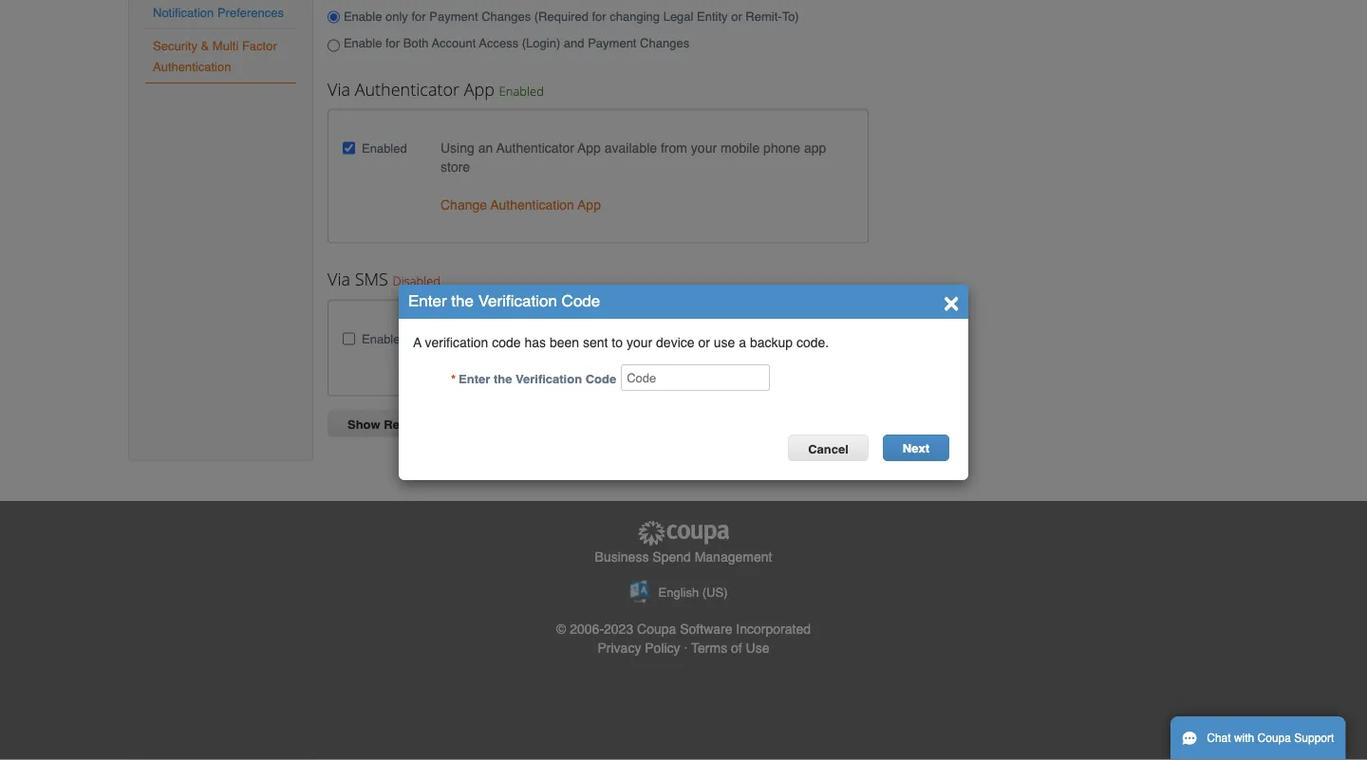 Task type: describe. For each thing, give the bounding box(es) containing it.
(login)
[[522, 36, 560, 50]]

enter the verification code
[[408, 292, 600, 310]]

mobile inside the using sms, a code will be sent to your mobile phone number. enter verification code when prompted and select ok. sms rates apply.
[[672, 331, 711, 346]]

security
[[153, 38, 197, 53]]

0 vertical spatial changes
[[482, 9, 531, 23]]

1 horizontal spatial payment
[[588, 36, 637, 50]]

select
[[662, 350, 696, 365]]

both
[[403, 36, 429, 50]]

2 vertical spatial enter
[[459, 372, 490, 386]]

security & multi factor authentication
[[153, 38, 277, 74]]

Enable only for Payment Changes (Required for changing Legal Entity or Remit-To) radio
[[328, 5, 340, 29]]

a inside the using sms, a code will be sent to your mobile phone number. enter verification code when prompted and select ok. sms rates apply.
[[514, 331, 522, 346]]

1 horizontal spatial for
[[412, 9, 426, 23]]

to)
[[782, 9, 799, 23]]

store
[[441, 159, 470, 174]]

coupa inside chat with coupa support button
[[1258, 732, 1291, 745]]

1 vertical spatial authentication
[[490, 197, 574, 212]]

phone inside the using sms, a code will be sent to your mobile phone number. enter verification code when prompted and select ok. sms rates apply.
[[715, 331, 752, 346]]

enable for both account access (login) and payment changes
[[344, 36, 690, 50]]

backup
[[750, 335, 793, 350]]

legal
[[663, 9, 694, 23]]

rates
[[759, 350, 789, 365]]

be
[[580, 331, 595, 346]]

when
[[540, 350, 572, 365]]

0 vertical spatial enter
[[408, 292, 447, 310]]

prompted
[[576, 350, 632, 365]]

factor
[[242, 38, 277, 53]]

your left device
[[627, 335, 653, 350]]

0 vertical spatial or
[[731, 9, 742, 23]]

disabled
[[393, 273, 441, 290]]

show
[[348, 418, 380, 432]]

chat with coupa support
[[1207, 732, 1334, 745]]

a
[[413, 335, 422, 350]]

privacy policy
[[598, 641, 680, 656]]

* enter the verification code
[[451, 372, 616, 386]]

number.
[[755, 331, 803, 346]]

1 vertical spatial the
[[494, 372, 512, 386]]

support
[[1295, 732, 1334, 745]]

changing
[[610, 9, 660, 23]]

notification
[[153, 5, 214, 19]]

verification inside the using sms, a code will be sent to your mobile phone number. enter verification code when prompted and select ok. sms rates apply.
[[441, 350, 504, 365]]

an
[[478, 140, 493, 155]]

remit-
[[746, 9, 782, 23]]

cancel
[[808, 442, 849, 456]]

will
[[558, 331, 577, 346]]

notification preferences
[[153, 5, 284, 19]]

chat with coupa support button
[[1171, 717, 1346, 761]]

coupa supplier portal image
[[636, 520, 731, 547]]

© 2006-2023 coupa software incorporated
[[556, 622, 811, 637]]

with
[[1234, 732, 1255, 745]]

from
[[661, 140, 687, 155]]

enabled inside "via authenticator app enabled"
[[499, 82, 544, 99]]

sms,
[[478, 331, 511, 346]]

access
[[479, 36, 519, 50]]

and inside the using sms, a code will be sent to your mobile phone number. enter verification code when prompted and select ok. sms rates apply.
[[636, 350, 658, 365]]

via for via sms
[[328, 268, 350, 291]]

using for using sms, a code will be sent to your mobile phone number. enter verification code when prompted and select ok. sms rates apply.
[[441, 331, 475, 346]]

©
[[556, 622, 566, 637]]

recovery
[[384, 418, 439, 432]]

enable for enable for both account access (login) and payment changes
[[344, 36, 382, 50]]

has
[[525, 335, 546, 350]]

using for using an authenticator app available from your mobile phone app store
[[441, 140, 475, 155]]

software
[[680, 622, 733, 637]]

0 horizontal spatial and
[[564, 36, 585, 50]]

sent right will
[[583, 335, 608, 350]]

1 vertical spatial verification
[[516, 372, 582, 386]]

terms of use link
[[691, 641, 770, 656]]

Code text field
[[621, 365, 770, 391]]

1 vertical spatial code
[[586, 372, 616, 386]]

enter inside the using sms, a code will be sent to your mobile phone number. enter verification code when prompted and select ok. sms rates apply.
[[807, 331, 839, 346]]

notification preferences link
[[153, 5, 284, 19]]

2006-
[[570, 622, 604, 637]]

using an authenticator app available from your mobile phone app store
[[441, 140, 826, 174]]

cancel link
[[788, 435, 869, 461]]

2 vertical spatial enable
[[362, 332, 400, 346]]

via authenticator app enabled
[[328, 77, 544, 101]]

preferences
[[217, 5, 284, 19]]

use
[[746, 641, 770, 656]]

0 vertical spatial sms
[[355, 268, 388, 291]]

security & multi factor authentication link
[[153, 38, 277, 74]]

Enable for Both Account Access (Login) and Payment Changes radio
[[328, 33, 340, 58]]

policy
[[645, 641, 680, 656]]

multi
[[213, 38, 239, 53]]

privacy
[[598, 641, 641, 656]]

app for authenticator
[[464, 77, 495, 101]]

app
[[804, 140, 826, 155]]

(us)
[[702, 586, 728, 600]]

0 vertical spatial the
[[451, 292, 474, 310]]

code up 'when'
[[526, 331, 554, 346]]



Task type: vqa. For each thing, say whether or not it's contained in the screenshot.
device
yes



Task type: locate. For each thing, give the bounding box(es) containing it.
0 vertical spatial via
[[328, 77, 350, 101]]

code up * enter the verification code
[[508, 350, 537, 365]]

1 vertical spatial and
[[636, 350, 658, 365]]

next
[[903, 442, 930, 456]]

× button
[[944, 286, 959, 316]]

payment up account
[[429, 9, 478, 23]]

the down sms,
[[494, 372, 512, 386]]

1 horizontal spatial and
[[636, 350, 658, 365]]

1 vertical spatial or
[[698, 335, 710, 350]]

chat
[[1207, 732, 1231, 745]]

management
[[695, 549, 772, 564]]

2 horizontal spatial for
[[592, 9, 606, 23]]

(required
[[534, 9, 589, 23]]

1 vertical spatial authenticator
[[496, 140, 574, 155]]

mobile
[[721, 140, 760, 155], [672, 331, 711, 346]]

using sms, a code will be sent to your mobile phone number. enter verification code when prompted and select ok. sms rates apply.
[[441, 331, 839, 365]]

coupa up policy in the bottom left of the page
[[637, 622, 676, 637]]

enter
[[408, 292, 447, 310], [807, 331, 839, 346], [459, 372, 490, 386]]

authentication
[[153, 59, 231, 74], [490, 197, 574, 212]]

&
[[201, 38, 209, 53]]

1 horizontal spatial a
[[739, 335, 746, 350]]

for left changing
[[592, 9, 606, 23]]

0 horizontal spatial enabled
[[362, 141, 407, 155]]

or left 'use'
[[698, 335, 710, 350]]

code.
[[797, 335, 829, 350]]

phone inside 'using an authenticator app available from your mobile phone app store'
[[764, 140, 801, 155]]

1 horizontal spatial sms
[[727, 350, 755, 365]]

the
[[451, 292, 474, 310], [494, 372, 512, 386]]

0 vertical spatial enabled
[[499, 82, 544, 99]]

1 vertical spatial enable
[[344, 36, 382, 50]]

1 vertical spatial enter
[[807, 331, 839, 346]]

0 horizontal spatial or
[[698, 335, 710, 350]]

change authentication app link
[[441, 197, 601, 212]]

code
[[526, 331, 554, 346], [492, 335, 521, 350], [508, 350, 537, 365]]

enabled down enable for both account access (login) and payment changes in the top of the page
[[499, 82, 544, 99]]

1 horizontal spatial or
[[731, 9, 742, 23]]

authentication down &
[[153, 59, 231, 74]]

0 horizontal spatial the
[[451, 292, 474, 310]]

sent inside the using sms, a code will be sent to your mobile phone number. enter verification code when prompted and select ok. sms rates apply.
[[599, 331, 624, 346]]

enable for enable only for payment changes (required for changing legal entity or remit-to)
[[344, 9, 382, 23]]

0 horizontal spatial coupa
[[637, 622, 676, 637]]

0 vertical spatial code
[[562, 292, 600, 310]]

code left has
[[492, 335, 521, 350]]

None checkbox
[[343, 142, 355, 155]]

use
[[714, 335, 735, 350]]

using up store
[[441, 140, 475, 155]]

spend
[[653, 549, 691, 564]]

using inside the using sms, a code will be sent to your mobile phone number. enter verification code when prompted and select ok. sms rates apply.
[[441, 331, 475, 346]]

0 horizontal spatial a
[[514, 331, 522, 346]]

privacy policy link
[[598, 641, 680, 656]]

0 vertical spatial payment
[[429, 9, 478, 23]]

your inside the using sms, a code will be sent to your mobile phone number. enter verification code when prompted and select ok. sms rates apply.
[[642, 331, 668, 346]]

incorporated
[[736, 622, 811, 637]]

authenticator inside 'using an authenticator app available from your mobile phone app store'
[[496, 140, 574, 155]]

0 vertical spatial mobile
[[721, 140, 760, 155]]

show recovery codes link
[[328, 411, 501, 437]]

enter right *
[[459, 372, 490, 386]]

a
[[514, 331, 522, 346], [739, 335, 746, 350]]

account
[[432, 36, 476, 50]]

coupa right with
[[1258, 732, 1291, 745]]

authenticator right an
[[496, 140, 574, 155]]

to
[[628, 331, 639, 346], [612, 335, 623, 350]]

or
[[731, 9, 742, 23], [698, 335, 710, 350]]

the up *
[[451, 292, 474, 310]]

1 horizontal spatial coupa
[[1258, 732, 1291, 745]]

next button
[[883, 435, 950, 461]]

changes up access
[[482, 9, 531, 23]]

code down the prompted
[[586, 372, 616, 386]]

english (us)
[[659, 586, 728, 600]]

enter down disabled
[[408, 292, 447, 310]]

show recovery codes
[[348, 418, 481, 432]]

enter up apply.
[[807, 331, 839, 346]]

1 horizontal spatial mobile
[[721, 140, 760, 155]]

0 horizontal spatial authenticator
[[355, 77, 460, 101]]

0 vertical spatial authentication
[[153, 59, 231, 74]]

1 vertical spatial using
[[441, 331, 475, 346]]

1 vertical spatial sms
[[727, 350, 755, 365]]

*
[[451, 372, 456, 386]]

2 vertical spatial app
[[578, 197, 601, 212]]

0 vertical spatial coupa
[[637, 622, 676, 637]]

change
[[441, 197, 487, 212]]

enable
[[344, 9, 382, 23], [344, 36, 382, 50], [362, 332, 400, 346]]

for
[[412, 9, 426, 23], [592, 9, 606, 23], [385, 36, 400, 50]]

sent
[[599, 331, 624, 346], [583, 335, 608, 350]]

sms right ok.
[[727, 350, 755, 365]]

verification up sms,
[[478, 292, 557, 310]]

for left both
[[385, 36, 400, 50]]

a right 'use'
[[739, 335, 746, 350]]

phone up ok.
[[715, 331, 752, 346]]

0 horizontal spatial phone
[[715, 331, 752, 346]]

your
[[691, 140, 717, 155], [642, 331, 668, 346], [627, 335, 653, 350]]

change authentication app
[[441, 197, 601, 212]]

a verification code has been sent to your device or use a backup code.
[[413, 335, 829, 350]]

via sms disabled
[[328, 268, 441, 291]]

via for via authenticator app
[[328, 77, 350, 101]]

1 vertical spatial payment
[[588, 36, 637, 50]]

1 using from the top
[[441, 140, 475, 155]]

app left available
[[578, 140, 601, 155]]

1 horizontal spatial the
[[494, 372, 512, 386]]

phone
[[764, 140, 801, 155], [715, 331, 752, 346]]

2 using from the top
[[441, 331, 475, 346]]

authenticator down both
[[355, 77, 460, 101]]

device
[[656, 335, 695, 350]]

business
[[595, 549, 649, 564]]

changes
[[482, 9, 531, 23], [640, 36, 690, 50]]

code
[[562, 292, 600, 310], [586, 372, 616, 386]]

0 vertical spatial authenticator
[[355, 77, 460, 101]]

your right 'from' on the top of page
[[691, 140, 717, 155]]

1 horizontal spatial authentication
[[490, 197, 574, 212]]

your up select
[[642, 331, 668, 346]]

via
[[328, 77, 350, 101], [328, 268, 350, 291]]

1 vertical spatial mobile
[[672, 331, 711, 346]]

your inside 'using an authenticator app available from your mobile phone app store'
[[691, 140, 717, 155]]

english
[[659, 586, 699, 600]]

1 horizontal spatial authenticator
[[496, 140, 574, 155]]

for right only
[[412, 9, 426, 23]]

0 horizontal spatial authentication
[[153, 59, 231, 74]]

app inside 'using an authenticator app available from your mobile phone app store'
[[578, 140, 601, 155]]

and down enable only for payment changes (required for changing legal entity or remit-to)
[[564, 36, 585, 50]]

using inside 'using an authenticator app available from your mobile phone app store'
[[441, 140, 475, 155]]

0 vertical spatial enable
[[344, 9, 382, 23]]

enable left the a
[[362, 332, 400, 346]]

using
[[441, 140, 475, 155], [441, 331, 475, 346]]

only
[[385, 9, 408, 23]]

authentication inside security & multi factor authentication
[[153, 59, 231, 74]]

0 vertical spatial verification
[[478, 292, 557, 310]]

enabled
[[499, 82, 544, 99], [362, 141, 407, 155]]

2023
[[604, 622, 634, 637]]

0 vertical spatial phone
[[764, 140, 801, 155]]

changes down legal
[[640, 36, 690, 50]]

been
[[550, 335, 579, 350]]

or right entity
[[731, 9, 742, 23]]

via down enable for both account access (login) and payment changes option
[[328, 77, 350, 101]]

1 vertical spatial via
[[328, 268, 350, 291]]

0 horizontal spatial payment
[[429, 9, 478, 23]]

app for authentication
[[578, 197, 601, 212]]

sms left disabled
[[355, 268, 388, 291]]

ok.
[[700, 350, 723, 365]]

×
[[944, 286, 959, 316]]

mobile up select
[[672, 331, 711, 346]]

to up the prompted
[[628, 331, 639, 346]]

0 horizontal spatial to
[[612, 335, 623, 350]]

via left disabled
[[328, 268, 350, 291]]

app down access
[[464, 77, 495, 101]]

enabled down "via authenticator app enabled"
[[362, 141, 407, 155]]

0 horizontal spatial enter
[[408, 292, 447, 310]]

sent up the prompted
[[599, 331, 624, 346]]

0 vertical spatial using
[[441, 140, 475, 155]]

enable only for payment changes (required for changing legal entity or remit-to)
[[344, 9, 799, 23]]

mobile inside 'using an authenticator app available from your mobile phone app store'
[[721, 140, 760, 155]]

authentication right change
[[490, 197, 574, 212]]

coupa
[[637, 622, 676, 637], [1258, 732, 1291, 745]]

1 vertical spatial coupa
[[1258, 732, 1291, 745]]

business spend management
[[595, 549, 772, 564]]

apply.
[[792, 350, 827, 365]]

app down 'using an authenticator app available from your mobile phone app store'
[[578, 197, 601, 212]]

1 vertical spatial enabled
[[362, 141, 407, 155]]

None checkbox
[[343, 333, 355, 345]]

enable right enable for both account access (login) and payment changes option
[[344, 36, 382, 50]]

1 horizontal spatial enter
[[459, 372, 490, 386]]

1 via from the top
[[328, 77, 350, 101]]

sms inside the using sms, a code will be sent to your mobile phone number. enter verification code when prompted and select ok. sms rates apply.
[[727, 350, 755, 365]]

using left sms,
[[441, 331, 475, 346]]

1 horizontal spatial phone
[[764, 140, 801, 155]]

0 horizontal spatial mobile
[[672, 331, 711, 346]]

0 vertical spatial app
[[464, 77, 495, 101]]

to inside the using sms, a code will be sent to your mobile phone number. enter verification code when prompted and select ok. sms rates apply.
[[628, 331, 639, 346]]

mobile right 'from' on the top of page
[[721, 140, 760, 155]]

2 via from the top
[[328, 268, 350, 291]]

enable right enable only for payment changes (required for changing legal entity or remit-to) 'option'
[[344, 9, 382, 23]]

1 horizontal spatial to
[[628, 331, 639, 346]]

available
[[605, 140, 657, 155]]

a left has
[[514, 331, 522, 346]]

verification down 'when'
[[516, 372, 582, 386]]

of
[[731, 641, 742, 656]]

codes
[[443, 418, 481, 432]]

verification
[[478, 292, 557, 310], [516, 372, 582, 386]]

1 horizontal spatial enabled
[[499, 82, 544, 99]]

entity
[[697, 9, 728, 23]]

0 horizontal spatial for
[[385, 36, 400, 50]]

terms
[[691, 641, 728, 656]]

0 horizontal spatial changes
[[482, 9, 531, 23]]

1 vertical spatial app
[[578, 140, 601, 155]]

to right be at the left top of page
[[612, 335, 623, 350]]

phone left app
[[764, 140, 801, 155]]

and left select
[[636, 350, 658, 365]]

app
[[464, 77, 495, 101], [578, 140, 601, 155], [578, 197, 601, 212]]

terms of use
[[691, 641, 770, 656]]

1 horizontal spatial changes
[[640, 36, 690, 50]]

code up be at the left top of page
[[562, 292, 600, 310]]

2 horizontal spatial enter
[[807, 331, 839, 346]]

0 horizontal spatial sms
[[355, 268, 388, 291]]

0 vertical spatial and
[[564, 36, 585, 50]]

1 vertical spatial changes
[[640, 36, 690, 50]]

payment down changing
[[588, 36, 637, 50]]

1 vertical spatial phone
[[715, 331, 752, 346]]



